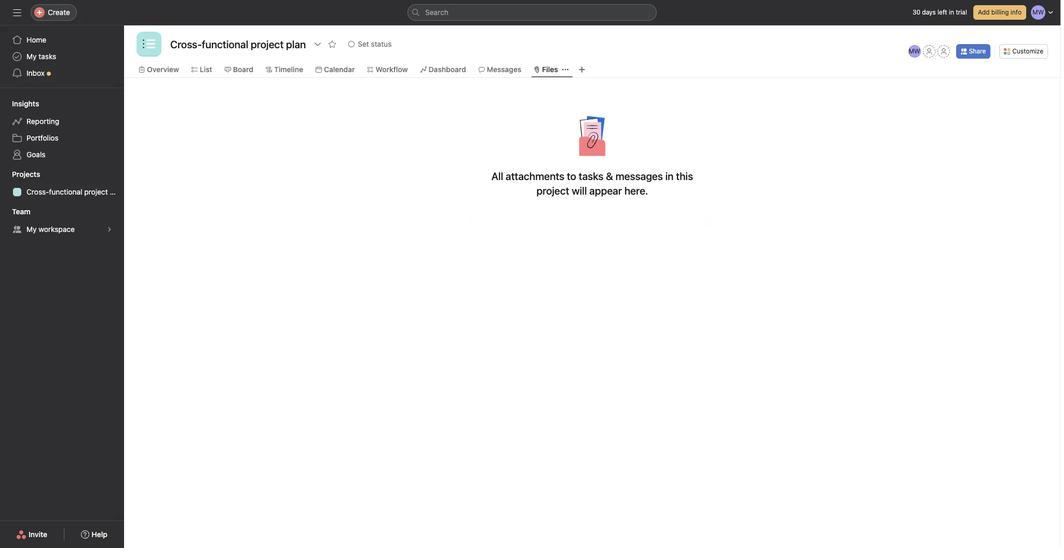 Task type: vqa. For each thing, say whether or not it's contained in the screenshot.
ADD
yes



Task type: locate. For each thing, give the bounding box(es) containing it.
add billing info button
[[974, 5, 1027, 20]]

project down attachments
[[537, 185, 570, 197]]

functional
[[49, 188, 82, 196]]

1 my from the top
[[26, 52, 37, 61]]

files
[[543, 65, 558, 74]]

help button
[[74, 526, 114, 544]]

attachments
[[506, 170, 565, 182]]

will
[[572, 185, 587, 197]]

calendar link
[[316, 64, 355, 75]]

project
[[537, 185, 570, 197], [84, 188, 108, 196]]

board
[[233, 65, 254, 74]]

1 vertical spatial my
[[26, 225, 37, 234]]

tasks
[[39, 52, 56, 61], [579, 170, 604, 182]]

team button
[[0, 206, 30, 218]]

0 vertical spatial my
[[26, 52, 37, 61]]

in left this
[[666, 170, 674, 182]]

0 vertical spatial tasks
[[39, 52, 56, 61]]

status
[[371, 39, 392, 48]]

portfolios link
[[6, 130, 118, 147]]

projects button
[[0, 169, 40, 180]]

dashboard link
[[421, 64, 466, 75]]

my inside teams element
[[26, 225, 37, 234]]

messages
[[616, 170, 663, 182]]

my
[[26, 52, 37, 61], [26, 225, 37, 234]]

my for my workspace
[[26, 225, 37, 234]]

cross-
[[26, 188, 49, 196]]

None text field
[[168, 35, 309, 54]]

cross-functional project plan link
[[6, 184, 124, 201]]

create button
[[31, 4, 77, 21]]

customize button
[[1000, 44, 1049, 59]]

tasks left the &
[[579, 170, 604, 182]]

billing
[[992, 8, 1010, 16]]

my down team
[[26, 225, 37, 234]]

my inside global element
[[26, 52, 37, 61]]

in right left on the top of the page
[[950, 8, 955, 16]]

0 horizontal spatial in
[[666, 170, 674, 182]]

1 vertical spatial tasks
[[579, 170, 604, 182]]

in
[[950, 8, 955, 16], [666, 170, 674, 182]]

&
[[606, 170, 614, 182]]

tasks inside all attachments to tasks & messages in this project will appear here.
[[579, 170, 604, 182]]

team
[[12, 207, 30, 216]]

projects
[[12, 170, 40, 179]]

reporting link
[[6, 113, 118, 130]]

0 vertical spatial in
[[950, 8, 955, 16]]

to
[[567, 170, 577, 182]]

search button
[[408, 4, 657, 21]]

30
[[913, 8, 921, 16]]

tasks down home
[[39, 52, 56, 61]]

1 horizontal spatial project
[[537, 185, 570, 197]]

2 my from the top
[[26, 225, 37, 234]]

0 horizontal spatial tasks
[[39, 52, 56, 61]]

create
[[48, 8, 70, 17]]

customize
[[1013, 47, 1044, 55]]

global element
[[0, 25, 124, 88]]

1 vertical spatial in
[[666, 170, 674, 182]]

0 horizontal spatial project
[[84, 188, 108, 196]]

1 horizontal spatial in
[[950, 8, 955, 16]]

this
[[677, 170, 694, 182]]

set status
[[358, 39, 392, 48]]

my up inbox on the left top
[[26, 52, 37, 61]]

cross-functional project plan
[[26, 188, 124, 196]]

timeline
[[274, 65, 303, 74]]

messages
[[487, 65, 522, 74]]

project left 'plan' at the left top of page
[[84, 188, 108, 196]]

1 horizontal spatial tasks
[[579, 170, 604, 182]]



Task type: describe. For each thing, give the bounding box(es) containing it.
reporting
[[26, 117, 59, 126]]

overview link
[[139, 64, 179, 75]]

list
[[200, 65, 212, 74]]

show options image
[[314, 40, 322, 48]]

all attachments to tasks & messages in this project will appear here.
[[492, 170, 694, 197]]

home
[[26, 35, 46, 44]]

see details, my workspace image
[[107, 227, 113, 233]]

all
[[492, 170, 504, 182]]

projects element
[[0, 165, 124, 203]]

my tasks
[[26, 52, 56, 61]]

teams element
[[0, 203, 124, 240]]

goals
[[26, 150, 45, 159]]

set
[[358, 39, 369, 48]]

plan
[[110, 188, 124, 196]]

project inside "element"
[[84, 188, 108, 196]]

left
[[938, 8, 948, 16]]

goals link
[[6, 147, 118, 163]]

inbox
[[26, 69, 45, 77]]

mw button
[[909, 45, 921, 58]]

tab actions image
[[563, 66, 569, 73]]

30 days left in trial
[[913, 8, 968, 16]]

add billing info
[[979, 8, 1022, 16]]

board link
[[225, 64, 254, 75]]

tasks inside global element
[[39, 52, 56, 61]]

dashboard
[[429, 65, 466, 74]]

trial
[[957, 8, 968, 16]]

my for my tasks
[[26, 52, 37, 61]]

hide sidebar image
[[13, 8, 21, 17]]

share
[[970, 47, 987, 55]]

overview
[[147, 65, 179, 74]]

appear here.
[[590, 185, 649, 197]]

add to starred image
[[328, 40, 337, 48]]

invite button
[[9, 526, 54, 544]]

search
[[425, 8, 449, 17]]

list link
[[192, 64, 212, 75]]

info
[[1011, 8, 1022, 16]]

workspace
[[39, 225, 75, 234]]

mw
[[909, 47, 921, 55]]

portfolios
[[26, 134, 59, 142]]

home link
[[6, 32, 118, 48]]

add tab image
[[578, 65, 586, 74]]

search list box
[[408, 4, 657, 21]]

timeline link
[[266, 64, 303, 75]]

invite
[[29, 530, 47, 539]]

workflow link
[[368, 64, 408, 75]]

days
[[923, 8, 937, 16]]

my workspace
[[26, 225, 75, 234]]

set status button
[[344, 37, 397, 51]]

workflow
[[376, 65, 408, 74]]

files link
[[534, 64, 558, 75]]

share button
[[957, 44, 991, 59]]

my tasks link
[[6, 48, 118, 65]]

help
[[92, 530, 107, 539]]

in inside all attachments to tasks & messages in this project will appear here.
[[666, 170, 674, 182]]

insights button
[[0, 99, 39, 109]]

insights element
[[0, 95, 124, 165]]

project inside all attachments to tasks & messages in this project will appear here.
[[537, 185, 570, 197]]

add
[[979, 8, 990, 16]]

inbox link
[[6, 65, 118, 82]]

calendar
[[324, 65, 355, 74]]

messages link
[[479, 64, 522, 75]]

insights
[[12, 99, 39, 108]]

list image
[[143, 38, 155, 50]]

my workspace link
[[6, 221, 118, 238]]



